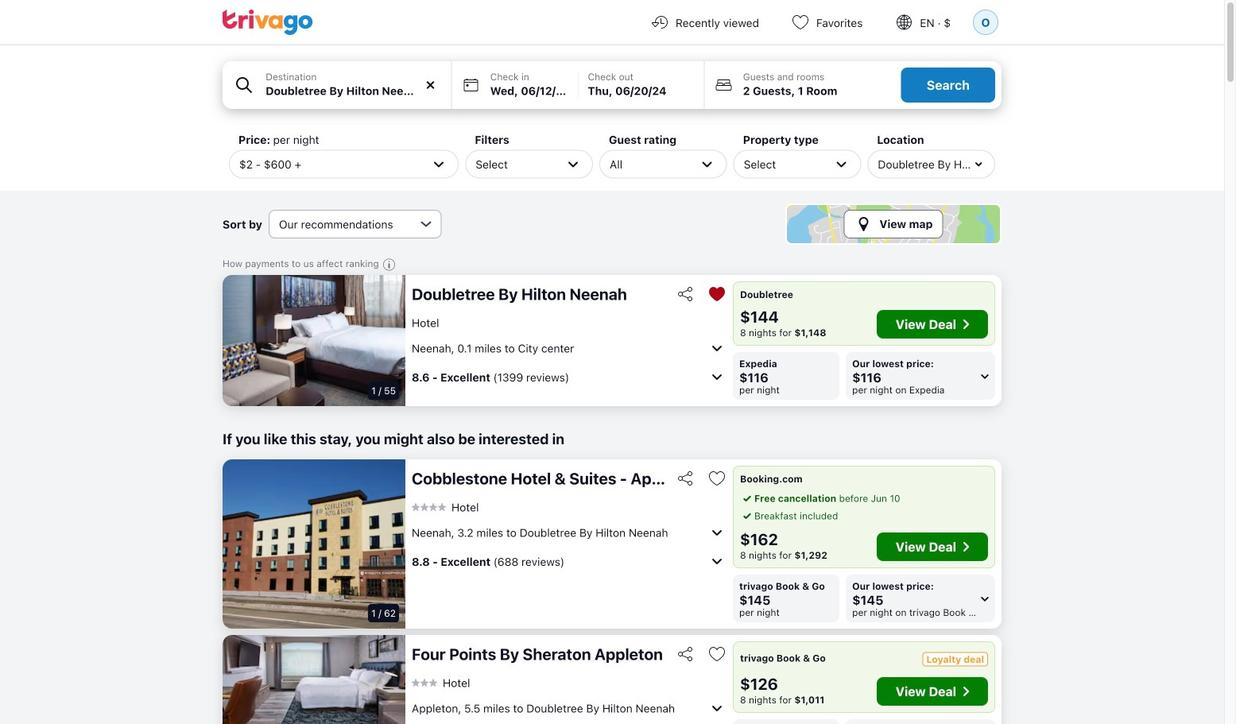 Task type: locate. For each thing, give the bounding box(es) containing it.
Where to? search field
[[266, 83, 442, 99]]

None field
[[223, 61, 452, 109]]

cobblestone hotel & suites - appleton international airport, (neenah, usa) image
[[223, 460, 406, 629]]

clear image
[[424, 78, 438, 92]]

four points by sheraton appleton, (appleton, usa) image
[[223, 636, 406, 725]]



Task type: vqa. For each thing, say whether or not it's contained in the screenshot.
Cobblestone Hotel & Suites - Appleton International Airport, (Neenah, Usa) image
yes



Task type: describe. For each thing, give the bounding box(es) containing it.
doubletree by hilton neenah, (neenah, usa) image
[[223, 275, 406, 406]]

trivago logo image
[[223, 10, 313, 35]]



